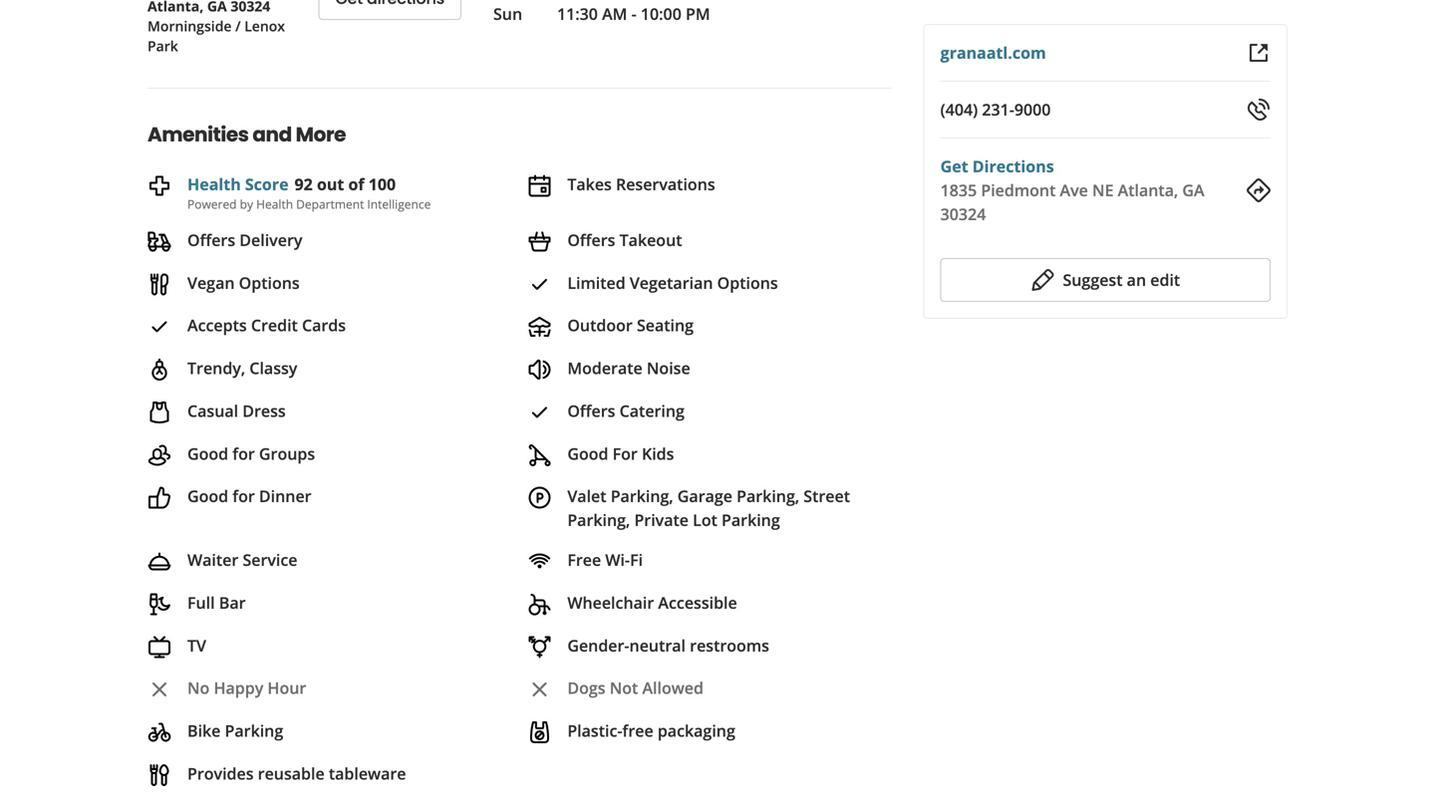 Task type: describe. For each thing, give the bounding box(es) containing it.
classy
[[250, 358, 297, 379]]

suggest
[[1063, 269, 1123, 291]]

vegan
[[187, 272, 235, 293]]

24 bicycle v2 image
[[148, 721, 171, 745]]

9000
[[1015, 99, 1051, 120]]

24 order v2 image
[[148, 230, 171, 254]]

valet
[[568, 486, 607, 507]]

2 options from the left
[[718, 272, 778, 293]]

neutral
[[630, 635, 686, 656]]

24 waiter v2 image
[[148, 550, 171, 574]]

1 vertical spatial health
[[256, 196, 293, 212]]

amenities and more element
[[116, 88, 908, 813]]

gender-
[[568, 635, 630, 656]]

moderate
[[568, 358, 643, 379]]

not
[[610, 678, 638, 699]]

piedmont
[[981, 179, 1056, 201]]

waiter service
[[187, 550, 298, 571]]

24 like v2 image
[[148, 486, 171, 510]]

of
[[348, 173, 364, 195]]

packaging
[[658, 720, 736, 742]]

24 wheelchair v2 image
[[528, 593, 552, 617]]

takes reservations
[[568, 173, 715, 195]]

hour
[[268, 678, 306, 699]]

parking, down the valet
[[568, 510, 630, 531]]

bike parking
[[187, 720, 283, 742]]

full bar
[[187, 592, 246, 614]]

seating
[[637, 315, 694, 336]]

for for dinner
[[233, 486, 255, 507]]

granaatl.com
[[941, 42, 1047, 63]]

outdoor
[[568, 315, 633, 336]]

full
[[187, 592, 215, 614]]

restrooms
[[690, 635, 770, 656]]

11:30 am - 10:00 pm
[[557, 3, 710, 24]]

accepts credit cards
[[187, 315, 346, 336]]

takeout
[[620, 229, 682, 251]]

offers for offers delivery
[[187, 229, 235, 251]]

directions
[[973, 156, 1055, 177]]

kids
[[642, 443, 674, 464]]

good for kids
[[568, 443, 674, 464]]

park
[[148, 36, 178, 55]]

1835
[[941, 179, 977, 201]]

get directions 1835 piedmont ave ne atlanta, ga 30324
[[941, 156, 1205, 225]]

fi
[[630, 550, 643, 571]]

plastic-
[[568, 720, 623, 742]]

free wi-fi
[[568, 550, 643, 571]]

happy
[[214, 678, 263, 699]]

dogs not allowed
[[568, 678, 704, 699]]

reservations
[[616, 173, 715, 195]]

delivery
[[240, 229, 303, 251]]

1 options from the left
[[239, 272, 300, 293]]

score
[[245, 173, 289, 195]]

amenities
[[148, 121, 249, 149]]

-
[[632, 3, 637, 24]]

noise
[[647, 358, 691, 379]]

takes
[[568, 173, 612, 195]]

granaatl.com link
[[941, 42, 1047, 63]]

intelligence
[[367, 196, 431, 212]]

valet parking, garage parking, street parking, private lot parking
[[568, 486, 850, 531]]

wheelchair accessible
[[568, 592, 738, 614]]

24 nightlife v2 image
[[148, 593, 171, 617]]

for
[[613, 443, 638, 464]]

24 reservation v2 image
[[528, 174, 552, 198]]

service
[[243, 550, 298, 571]]

allowed
[[643, 678, 704, 699]]

casual
[[187, 400, 238, 422]]

morningside
[[148, 16, 232, 35]]

street
[[804, 486, 850, 507]]

1 vertical spatial parking
[[225, 720, 283, 742]]

24 food v2 image
[[148, 273, 171, 296]]

lenox
[[244, 16, 285, 35]]

health score 92 out of 100 powered by health department intelligence
[[187, 173, 431, 212]]

24 ambience v2 image
[[148, 358, 171, 382]]

24 reusable tableware v2 image
[[148, 764, 171, 788]]

wi-
[[606, 550, 630, 571]]

good for good for groups
[[187, 443, 228, 464]]

24 external link v2 image
[[1247, 41, 1271, 65]]

offers delivery
[[187, 229, 303, 251]]

gender-neutral restrooms
[[568, 635, 770, 656]]

limited
[[568, 272, 626, 293]]

and
[[253, 121, 292, 149]]

dress
[[243, 400, 286, 422]]

out
[[317, 173, 344, 195]]

by
[[240, 196, 253, 212]]

health score link
[[187, 173, 289, 195]]

dinner
[[259, 486, 312, 507]]

(404) 231-9000
[[941, 99, 1051, 120]]

tv
[[187, 635, 206, 656]]

no happy hour
[[187, 678, 306, 699]]

garage
[[678, 486, 733, 507]]

free
[[568, 550, 601, 571]]

24 phone v2 image
[[1247, 98, 1271, 122]]

24 shopping v2 image
[[528, 230, 552, 254]]

catering
[[620, 400, 685, 422]]



Task type: locate. For each thing, give the bounding box(es) containing it.
amenities and more
[[148, 121, 346, 149]]

24 kids v2 image
[[528, 443, 552, 467]]

24 close v2 image down 24 gender neutral v2 icon
[[528, 678, 552, 702]]

suggest an edit button
[[941, 258, 1271, 302]]

morningside / lenox park
[[148, 16, 285, 55]]

for up good for dinner
[[233, 443, 255, 464]]

wheelchair
[[568, 592, 654, 614]]

1 horizontal spatial 24 close v2 image
[[528, 678, 552, 702]]

30324
[[941, 203, 986, 225]]

0 vertical spatial health
[[187, 173, 241, 195]]

24 checkmark v2 image down 24 food v2 image
[[148, 315, 171, 339]]

casual dress
[[187, 400, 286, 422]]

powered
[[187, 196, 237, 212]]

moderate noise
[[568, 358, 691, 379]]

health down the score
[[256, 196, 293, 212]]

edit
[[1151, 269, 1181, 291]]

provides
[[187, 763, 254, 785]]

good for good for kids
[[568, 443, 609, 464]]

24 wifi v2 image
[[528, 550, 552, 574]]

reusable
[[258, 763, 325, 785]]

0 horizontal spatial 24 close v2 image
[[148, 678, 171, 702]]

2 vertical spatial 24 checkmark v2 image
[[528, 401, 552, 425]]

an
[[1127, 269, 1147, 291]]

24 checkmark v2 image up the 24 kids v2 icon
[[528, 401, 552, 425]]

100
[[369, 173, 396, 195]]

1 horizontal spatial health
[[256, 196, 293, 212]]

trendy, classy
[[187, 358, 297, 379]]

24 television v2 image
[[148, 635, 171, 659]]

24 close v2 image left no
[[148, 678, 171, 702]]

suggest an edit
[[1063, 269, 1181, 291]]

parking, up private
[[611, 486, 674, 507]]

24 pencil v2 image
[[1031, 268, 1055, 292]]

tableware
[[329, 763, 406, 785]]

am
[[602, 3, 628, 24]]

good for groups
[[187, 443, 315, 464]]

10:00
[[641, 3, 682, 24]]

atlanta,
[[1118, 179, 1179, 201]]

24 checkmark v2 image
[[528, 273, 552, 296], [148, 315, 171, 339], [528, 401, 552, 425]]

no
[[187, 678, 210, 699]]

vegetarian
[[630, 272, 713, 293]]

good for dinner
[[187, 486, 312, 507]]

options down delivery
[[239, 272, 300, 293]]

parking inside valet parking, garage parking, street parking, private lot parking
[[722, 510, 780, 531]]

limited vegetarian options
[[568, 272, 778, 293]]

accessible
[[658, 592, 738, 614]]

1 24 close v2 image from the left
[[148, 678, 171, 702]]

0 horizontal spatial health
[[187, 173, 241, 195]]

24 checkmark v2 image up the 24 outdoor seating v2 icon on the top left
[[528, 273, 552, 296]]

lot
[[693, 510, 718, 531]]

parking
[[722, 510, 780, 531], [225, 720, 283, 742]]

good right 24 like v2 "image"
[[187, 486, 228, 507]]

1 for from the top
[[233, 443, 255, 464]]

trendy,
[[187, 358, 245, 379]]

24 outdoor seating v2 image
[[528, 315, 552, 339]]

1 vertical spatial 24 checkmark v2 image
[[148, 315, 171, 339]]

health
[[187, 173, 241, 195], [256, 196, 293, 212]]

24 checkmark v2 image for limited
[[528, 273, 552, 296]]

for left dinner
[[233, 486, 255, 507]]

24 checkmark v2 image for offers
[[528, 401, 552, 425]]

good left for
[[568, 443, 609, 464]]

plastic-free packaging
[[568, 720, 736, 742]]

0 vertical spatial parking
[[722, 510, 780, 531]]

offers down powered
[[187, 229, 235, 251]]

accepts
[[187, 315, 247, 336]]

24 close v2 image for dogs
[[528, 678, 552, 702]]

24 medical v2 image
[[148, 174, 171, 198]]

0 horizontal spatial options
[[239, 272, 300, 293]]

11:30
[[557, 3, 598, 24]]

1 vertical spatial for
[[233, 486, 255, 507]]

24 groups v2 image
[[148, 443, 171, 467]]

parking,
[[611, 486, 674, 507], [737, 486, 800, 507], [568, 510, 630, 531]]

offers down moderate at the top of the page
[[568, 400, 616, 422]]

health up powered
[[187, 173, 241, 195]]

24 close v2 image for no
[[148, 678, 171, 702]]

(404)
[[941, 99, 978, 120]]

get
[[941, 156, 969, 177]]

offers
[[187, 229, 235, 251], [568, 229, 616, 251], [568, 400, 616, 422]]

sun
[[494, 3, 523, 24]]

bar
[[219, 592, 246, 614]]

offers for offers catering
[[568, 400, 616, 422]]

parking right lot
[[722, 510, 780, 531]]

24 plastic free packaging v2 image
[[528, 721, 552, 745]]

1 horizontal spatial parking
[[722, 510, 780, 531]]

private
[[635, 510, 689, 531]]

offers takeout
[[568, 229, 682, 251]]

good
[[187, 443, 228, 464], [568, 443, 609, 464], [187, 486, 228, 507]]

231-
[[982, 99, 1015, 120]]

dogs
[[568, 678, 606, 699]]

credit
[[251, 315, 298, 336]]

parking, left 'street'
[[737, 486, 800, 507]]

offers up limited
[[568, 229, 616, 251]]

24 casual v2 image
[[148, 401, 171, 425]]

more
[[296, 121, 346, 149]]

2 24 close v2 image from the left
[[528, 678, 552, 702]]

get directions link
[[941, 156, 1055, 177]]

0 vertical spatial for
[[233, 443, 255, 464]]

options
[[239, 272, 300, 293], [718, 272, 778, 293]]

2 for from the top
[[233, 486, 255, 507]]

bike
[[187, 720, 221, 742]]

24 directions v2 image
[[1247, 178, 1271, 202]]

ne
[[1093, 179, 1114, 201]]

offers for offers takeout
[[568, 229, 616, 251]]

good for good for dinner
[[187, 486, 228, 507]]

for
[[233, 443, 255, 464], [233, 486, 255, 507]]

parking down the no happy hour
[[225, 720, 283, 742]]

for for groups
[[233, 443, 255, 464]]

92
[[295, 173, 313, 195]]

24 gender neutral v2 image
[[528, 635, 552, 659]]

outdoor seating
[[568, 315, 694, 336]]

/
[[235, 16, 241, 35]]

pm
[[686, 3, 710, 24]]

24 parking v2 image
[[528, 486, 552, 510]]

free
[[623, 720, 654, 742]]

ga
[[1183, 179, 1205, 201]]

0 vertical spatial 24 checkmark v2 image
[[528, 273, 552, 296]]

1 horizontal spatial options
[[718, 272, 778, 293]]

department
[[296, 196, 364, 212]]

vegan options
[[187, 272, 300, 293]]

24 close v2 image
[[148, 678, 171, 702], [528, 678, 552, 702]]

options right vegetarian
[[718, 272, 778, 293]]

24 checkmark v2 image for accepts
[[148, 315, 171, 339]]

24 sound on v2 image
[[528, 358, 552, 382]]

good down casual
[[187, 443, 228, 464]]

0 horizontal spatial parking
[[225, 720, 283, 742]]



Task type: vqa. For each thing, say whether or not it's contained in the screenshot.
4.1 star rating Image to the bottom
no



